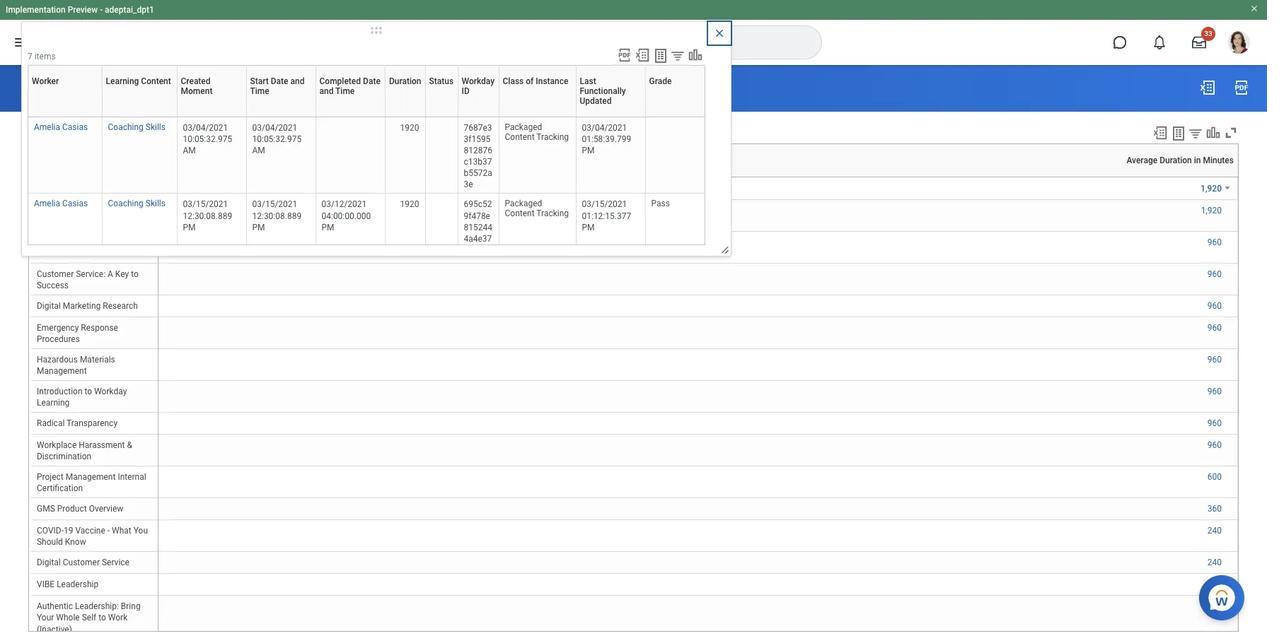 Task type: describe. For each thing, give the bounding box(es) containing it.
ba
[[464, 257, 473, 267]]

1 vertical spatial customer
[[63, 559, 100, 568]]

id
[[462, 86, 470, 96]]

management inside the project management internal certification
[[66, 473, 116, 483]]

authentic
[[37, 602, 73, 612]]

items for 7 items
[[34, 51, 56, 61]]

1 vertical spatial export to excel image
[[1199, 79, 1216, 96]]

03/15/2021 inside 03/15/2021 01:12:15.377 pm
[[582, 200, 627, 210]]

completed
[[319, 76, 361, 86]]

skills inside average learning duration by content main content
[[75, 184, 94, 194]]

radical transparency
[[37, 419, 118, 429]]

19 vaccine
[[64, 527, 105, 537]]

content right 9f478e
[[505, 209, 535, 219]]

96
[[1212, 602, 1222, 612]]

time for completed
[[335, 86, 355, 96]]

your
[[37, 614, 54, 624]]

1 horizontal spatial export to excel image
[[1153, 125, 1168, 141]]

to inside authentic leadership: bring your whole self to work (inactive)
[[98, 614, 106, 624]]

big
[[37, 238, 49, 248]]

move modal image
[[362, 22, 391, 39]]

coaching for 03/15/2021 12:30:08.889 pm
[[108, 199, 144, 209]]

96 button
[[1212, 602, 1224, 613]]

6 960 from the top
[[1208, 387, 1222, 397]]

coaching for 03/04/2021 10:05:32.975 am
[[108, 122, 144, 132]]

what
[[112, 527, 131, 537]]

row element
[[30, 144, 157, 177]]

content inside button
[[141, 76, 171, 86]]

trends
[[37, 249, 63, 259]]

date for completed
[[363, 76, 381, 86]]

date for start
[[271, 76, 288, 86]]

1 am from the left
[[183, 146, 196, 156]]

discrimination
[[37, 452, 91, 462]]

digital marketing research
[[37, 302, 138, 312]]

180 button
[[1208, 580, 1224, 591]]

0 vertical spatial view printable version (pdf) image
[[617, 47, 633, 63]]

tracking for 01:58:39.799
[[537, 132, 569, 142]]

Search Workday  search field
[[485, 27, 792, 58]]

in
[[1194, 156, 1201, 165]]

overview
[[89, 505, 123, 515]]

2 03/15/2021 12:30:08.889 pm from the left
[[252, 200, 304, 233]]

2 12:30:08.889 from the left
[[252, 211, 301, 221]]

03/04/2021 inside 03/04/2021 01:58:39.799 pm
[[582, 123, 627, 133]]

0 horizontal spatial export to worksheets image
[[652, 47, 669, 64]]

3f1595
[[464, 134, 491, 144]]

bring
[[121, 602, 141, 612]]

360 button
[[1208, 504, 1224, 515]]

c13b37
[[464, 157, 492, 167]]

introduction to workday learning
[[37, 387, 129, 409]]

vibe leadership
[[37, 580, 98, 590]]

success
[[37, 281, 69, 291]]

2 horizontal spatial duration
[[1160, 156, 1192, 165]]

amelia casias for 03/04/2021
[[34, 122, 88, 132]]

content inside main content
[[219, 80, 270, 97]]

class of instance
[[503, 76, 568, 86]]

4 960 from the top
[[1208, 324, 1222, 334]]

workplace harassment & discrimination
[[37, 441, 134, 462]]

duration button
[[389, 65, 431, 117]]

coaching skills for 03/04/2021 10:05:32.975 am
[[108, 122, 166, 132]]

class of instance button
[[503, 65, 581, 117]]

average learning duration by content main content
[[0, 65, 1267, 644]]

8 960 button from the top
[[1208, 440, 1224, 452]]

grade button
[[649, 76, 704, 86]]

33 button
[[1184, 27, 1216, 58]]

covid-
[[37, 527, 64, 537]]

vibe
[[37, 580, 55, 590]]

coaching skills for 03/15/2021 12:30:08.889 pm
[[108, 199, 166, 209]]

emergency response procedures
[[37, 324, 120, 345]]

you
[[134, 527, 148, 537]]

digital customer service
[[37, 559, 129, 568]]

implementation
[[6, 5, 66, 15]]

workday for id
[[462, 76, 495, 86]]

skills for 03/04/2021
[[146, 122, 166, 132]]

product
[[57, 505, 87, 515]]

gms product overview
[[37, 505, 123, 515]]

toolbar for 41 items
[[1146, 125, 1239, 143]]

updated
[[580, 96, 612, 106]]

service
[[102, 559, 129, 568]]

workday originals: engagement
[[37, 206, 109, 227]]

close image
[[714, 28, 725, 39]]

01:58:39.799
[[582, 134, 631, 144]]

2 03/04/2021 10:05:32.975 am from the left
[[252, 123, 304, 156]]

0 vertical spatial export to excel image
[[635, 47, 650, 63]]

3 960 button from the top
[[1208, 301, 1224, 312]]

packaged content tracking for 695c52
[[505, 199, 569, 219]]

pm inside 03/04/2021 01:58:39.799 pm
[[582, 146, 595, 156]]

workday id button
[[462, 65, 504, 117]]

average duration in minutes
[[1127, 156, 1234, 165]]

a
[[108, 270, 113, 280]]

pass element
[[651, 196, 670, 209]]

self
[[82, 614, 96, 624]]

materials
[[80, 355, 115, 365]]

41
[[28, 129, 38, 139]]

content right 3f1595 at the left of the page
[[505, 132, 535, 142]]

digital for digital marketing research
[[37, 302, 61, 312]]

1 240 button from the top
[[1208, 526, 1224, 537]]

whole
[[56, 614, 80, 624]]

1 10:05:32.975 from the left
[[183, 134, 232, 144]]

7 items
[[28, 51, 56, 61]]

1 vertical spatial view printable version (pdf) image
[[1233, 79, 1250, 96]]

pm inside 03/15/2021 01:12:15.377 pm
[[582, 223, 595, 233]]

2 03/15/2021 from the left
[[252, 200, 297, 210]]

coaching skills link for 03/04/2021 10:05:32.975 am
[[108, 120, 166, 132]]

functionally
[[580, 86, 626, 96]]

workday id
[[462, 76, 495, 96]]

1,920 for 1,920 button
[[1201, 206, 1222, 216]]

hazardous materials management
[[37, 355, 117, 377]]

amelia casias link for 03/04/2021
[[34, 120, 88, 132]]

last functionally updated button
[[580, 65, 651, 117]]

minutes
[[1203, 156, 1234, 165]]

2 960 button from the top
[[1208, 269, 1224, 281]]

last
[[580, 76, 596, 86]]

1,920 button
[[1201, 205, 1224, 217]]

customer service: a key to success
[[37, 270, 141, 291]]

and for completed date and time
[[319, 86, 334, 96]]

column header inside average learning duration by content main content
[[158, 178, 1238, 178]]

2 03/04/2021 from the left
[[252, 123, 297, 133]]

1 240 from the top
[[1208, 527, 1222, 537]]

1 horizontal spatial expand/collapse chart image
[[1206, 125, 1221, 141]]

360
[[1208, 505, 1222, 515]]

leadership
[[57, 580, 98, 590]]

01:12:15.377
[[582, 211, 631, 221]]

by
[[201, 80, 216, 97]]

start date and time
[[250, 76, 305, 96]]

packaged content tracking element for 695c52
[[505, 196, 569, 219]]

coaching inside average learning duration by content main content
[[37, 184, 72, 194]]

created moment
[[181, 76, 213, 96]]

big data technologies and trends
[[37, 238, 139, 259]]

data
[[51, 238, 69, 248]]

to inside introduction to workday learning
[[85, 387, 92, 397]]

average learning duration by content
[[28, 80, 270, 97]]

service:
[[76, 270, 105, 280]]

inbox large image
[[1192, 35, 1206, 50]]

learning inside introduction to workday learning
[[37, 399, 70, 409]]

1,920 button
[[1201, 183, 1224, 195]]

4a4e37
[[464, 234, 492, 244]]



Task type: vqa. For each thing, say whether or not it's contained in the screenshot.
the leftmost list
no



Task type: locate. For each thing, give the bounding box(es) containing it.
10:05:32.975 down created moment button
[[183, 134, 232, 144]]

work
[[108, 614, 128, 624]]

1 coaching skills link from the top
[[108, 120, 166, 132]]

learning content button
[[106, 65, 182, 117]]

03/12/2021
[[322, 200, 367, 210]]

coaching right originals:
[[108, 199, 144, 209]]

7687e3
[[464, 123, 492, 133]]

2 240 from the top
[[1208, 559, 1222, 568]]

2 vertical spatial workday
[[94, 387, 127, 397]]

coaching skills link right originals:
[[108, 196, 166, 209]]

1 vertical spatial tracking
[[537, 209, 569, 219]]

0 horizontal spatial export to excel image
[[635, 47, 650, 63]]

packaged content tracking for 7687e3
[[505, 122, 569, 142]]

content right by
[[219, 80, 270, 97]]

2 240 button from the top
[[1208, 558, 1224, 569]]

1 horizontal spatial am
[[252, 146, 265, 156]]

- inside banner
[[100, 5, 103, 15]]

2 packaged content tracking from the top
[[505, 199, 569, 219]]

date
[[271, 76, 288, 86], [363, 76, 381, 86]]

5 960 button from the top
[[1208, 355, 1224, 366]]

9f478e
[[464, 211, 490, 221]]

1920 right '03/12/2021 04:00:00.000 pm'
[[400, 200, 419, 210]]

1,920 for 1,920 dropdown button
[[1201, 184, 1222, 194]]

coaching skills link for 03/15/2021 12:30:08.889 pm
[[108, 196, 166, 209]]

time inside completed date and time
[[335, 86, 355, 96]]

240 button up 180
[[1208, 558, 1224, 569]]

fullscreen image
[[1223, 125, 1239, 141]]

casias for 03/15/2021
[[62, 199, 88, 209]]

average down 7 items
[[28, 80, 80, 97]]

0 vertical spatial customer
[[37, 270, 74, 280]]

export to worksheets image
[[652, 47, 669, 64], [1170, 125, 1187, 142]]

03/04/2021 up the 01:58:39.799
[[582, 123, 627, 133]]

skills up originals:
[[75, 184, 94, 194]]

1 date from the left
[[271, 76, 288, 86]]

export to excel image up grade
[[635, 47, 650, 63]]

amelia casias up engagement
[[34, 199, 88, 209]]

skills
[[146, 122, 166, 132], [75, 184, 94, 194], [146, 199, 166, 209]]

0 vertical spatial amelia
[[34, 122, 60, 132]]

1 digital from the top
[[37, 302, 61, 312]]

toolbar up grade
[[613, 47, 705, 65]]

tracking left 01:12:15.377
[[537, 209, 569, 219]]

learning content
[[106, 76, 171, 86]]

casias up engagement
[[62, 199, 88, 209]]

0 horizontal spatial duration
[[143, 80, 197, 97]]

1 horizontal spatial duration
[[389, 76, 421, 86]]

240 down 360 button
[[1208, 527, 1222, 537]]

gms
[[37, 505, 55, 515]]

0 vertical spatial packaged
[[505, 122, 542, 132]]

0 horizontal spatial average
[[28, 80, 80, 97]]

toolbar for 7 items
[[613, 47, 705, 65]]

time inside start date and time
[[250, 86, 269, 96]]

3 960 from the top
[[1208, 302, 1222, 312]]

2 vertical spatial to
[[98, 614, 106, 624]]

pm
[[582, 146, 595, 156], [183, 223, 196, 233], [252, 223, 265, 233], [322, 223, 334, 233], [582, 223, 595, 233]]

of
[[526, 76, 534, 86]]

2 vertical spatial skills
[[146, 199, 166, 209]]

average learning duration by content link
[[28, 80, 270, 97]]

coaching skills down learning content button
[[108, 122, 166, 132]]

and up key
[[123, 238, 137, 248]]

5 960 from the top
[[1208, 355, 1222, 365]]

close environment banner image
[[1250, 4, 1259, 13]]

preview
[[68, 5, 98, 15]]

1 amelia from the top
[[34, 122, 60, 132]]

0 horizontal spatial view printable version (pdf) image
[[617, 47, 633, 63]]

0 vertical spatial select to filter grid data image
[[670, 48, 686, 63]]

1 vertical spatial toolbar
[[1146, 125, 1239, 143]]

select to filter grid data image up in
[[1188, 126, 1204, 141]]

240
[[1208, 527, 1222, 537], [1208, 559, 1222, 568]]

1 vertical spatial coaching skills link
[[108, 196, 166, 209]]

packaged content tracking right 695c52
[[505, 199, 569, 219]]

time right start date and time button
[[335, 86, 355, 96]]

export to worksheets image up the average duration in minutes
[[1170, 125, 1187, 142]]

1 horizontal spatial 03/04/2021
[[252, 123, 297, 133]]

average for average learning duration by content
[[28, 80, 80, 97]]

1920 down duration button
[[400, 123, 419, 133]]

packaged content tracking element down class of instance button
[[505, 120, 569, 142]]

1 horizontal spatial 10:05:32.975
[[252, 134, 301, 144]]

toolbar up in
[[1146, 125, 1239, 143]]

to inside 'customer service: a key to success'
[[131, 270, 139, 280]]

03/04/2021 01:58:39.799 pm
[[582, 123, 633, 156]]

0 horizontal spatial and
[[123, 238, 137, 248]]

to right key
[[131, 270, 139, 280]]

1 horizontal spatial export to worksheets image
[[1170, 125, 1187, 142]]

packaged content tracking element for 7687e3
[[505, 120, 569, 142]]

6 960 button from the top
[[1208, 387, 1224, 398]]

view printable version (pdf) image down profile logan mcneil image
[[1233, 79, 1250, 96]]

1,920 inside button
[[1201, 206, 1222, 216]]

marketing
[[63, 302, 101, 312]]

coaching skills right originals:
[[108, 199, 166, 209]]

coaching skills link
[[108, 120, 166, 132], [108, 196, 166, 209]]

packaged content tracking element right 695c52
[[505, 196, 569, 219]]

1 vertical spatial average
[[1127, 156, 1158, 165]]

0 vertical spatial items
[[34, 51, 56, 61]]

03/04/2021 10:05:32.975 am down created moment button
[[183, 123, 234, 156]]

1 vertical spatial to
[[85, 387, 92, 397]]

1 horizontal spatial 03/15/2021
[[252, 200, 297, 210]]

implementation preview -   adeptai_dpt1 banner
[[0, 0, 1267, 65]]

workday for originals:
[[37, 206, 69, 216]]

response
[[81, 324, 118, 334]]

amelia casias down worker button
[[34, 122, 88, 132]]

3 03/04/2021 from the left
[[582, 123, 627, 133]]

expand/collapse chart image up grade button
[[688, 47, 703, 63]]

1 vertical spatial 1,920
[[1201, 206, 1222, 216]]

695c52
[[464, 200, 492, 210]]

workplace
[[37, 441, 77, 451]]

to down hazardous materials management
[[85, 387, 92, 397]]

240 button
[[1208, 526, 1224, 537], [1208, 558, 1224, 569]]

management inside hazardous materials management
[[37, 367, 87, 377]]

7
[[28, 51, 32, 61]]

1 packaged content tracking from the top
[[505, 122, 569, 142]]

customer inside 'customer service: a key to success'
[[37, 270, 74, 280]]

0 horizontal spatial expand/collapse chart image
[[688, 47, 703, 63]]

and right start
[[290, 76, 305, 86]]

2 digital from the top
[[37, 559, 61, 568]]

view printable version (pdf) image up last functionally updated button
[[617, 47, 633, 63]]

960 button
[[1208, 237, 1224, 249], [1208, 269, 1224, 281], [1208, 301, 1224, 312], [1208, 323, 1224, 334], [1208, 355, 1224, 366], [1208, 387, 1224, 398], [1208, 418, 1224, 430], [1208, 440, 1224, 452]]

1 horizontal spatial toolbar
[[1146, 125, 1239, 143]]

2 horizontal spatial and
[[319, 86, 334, 96]]

coaching
[[108, 122, 144, 132], [37, 184, 72, 194], [108, 199, 144, 209]]

1,920
[[1201, 184, 1222, 194], [1201, 206, 1222, 216]]

- inside the covid-19 vaccine - what you should know
[[107, 527, 110, 537]]

workday
[[462, 76, 495, 86], [37, 206, 69, 216], [94, 387, 127, 397]]

toolbar
[[613, 47, 705, 65], [1146, 125, 1239, 143]]

last functionally updated
[[580, 76, 626, 106]]

03/15/2021 12:30:08.889 pm
[[183, 200, 234, 233], [252, 200, 304, 233]]

600
[[1208, 473, 1222, 483]]

coaching up workday originals: engagement
[[37, 184, 72, 194]]

7687e3 3f1595 812876 c13b37 b5572a 3e
[[464, 123, 492, 190]]

33
[[1204, 30, 1213, 37]]

view printable version (pdf) image
[[617, 47, 633, 63], [1233, 79, 1250, 96]]

1,920 inside dropdown button
[[1201, 184, 1222, 194]]

expand/collapse chart image
[[688, 47, 703, 63], [1206, 125, 1221, 141]]

duration
[[389, 76, 421, 86], [143, 80, 197, 97], [1160, 156, 1192, 165]]

amelia for 03/04/2021 10:05:32.975 am
[[34, 122, 60, 132]]

0 horizontal spatial 12:30:08.889
[[183, 211, 232, 221]]

1 vertical spatial casias
[[62, 199, 88, 209]]

workday inside workday originals: engagement
[[37, 206, 69, 216]]

workday inside introduction to workday learning
[[94, 387, 127, 397]]

1 vertical spatial amelia casias
[[34, 199, 88, 209]]

0 horizontal spatial 10:05:32.975
[[183, 134, 232, 144]]

03/12/2021 04:00:00.000 pm
[[322, 200, 373, 233]]

1 horizontal spatial date
[[363, 76, 381, 86]]

completed date and time button
[[319, 65, 390, 117]]

1a5b5a
[[464, 245, 492, 255]]

expand/collapse chart image left the fullscreen icon
[[1206, 125, 1221, 141]]

select to filter grid data image up grade button
[[670, 48, 686, 63]]

2 1,920 from the top
[[1201, 206, 1222, 216]]

0 vertical spatial 1920
[[400, 123, 419, 133]]

1 horizontal spatial view printable version (pdf) image
[[1233, 79, 1250, 96]]

amelia casias link down worker button
[[34, 120, 88, 132]]

695c52 9f478e 815244 4a4e37 1a5b5a ba
[[464, 200, 492, 267]]

and inside start date and time
[[290, 76, 305, 86]]

internal
[[118, 473, 146, 483]]

certification
[[37, 484, 83, 494]]

date inside completed date and time
[[363, 76, 381, 86]]

1 casias from the top
[[62, 122, 88, 132]]

items
[[34, 51, 56, 61], [40, 129, 61, 139]]

time right by
[[250, 86, 269, 96]]

4 960 button from the top
[[1208, 323, 1224, 334]]

3 03/15/2021 from the left
[[582, 200, 627, 210]]

2 amelia casias from the top
[[34, 199, 88, 209]]

0 vertical spatial packaged content tracking
[[505, 122, 569, 142]]

- for adeptai_dpt1
[[100, 5, 103, 15]]

date right start
[[271, 76, 288, 86]]

1 vertical spatial packaged
[[505, 199, 542, 209]]

2 horizontal spatial export to excel image
[[1199, 79, 1216, 96]]

1920 for 7687e3 3f1595 812876 c13b37 b5572a 3e
[[400, 123, 419, 133]]

812876
[[464, 146, 492, 156]]

duration inside duration button
[[389, 76, 421, 86]]

time for start
[[250, 86, 269, 96]]

export to excel image up the average duration in minutes
[[1153, 125, 1168, 141]]

amelia
[[34, 122, 60, 132], [34, 199, 60, 209]]

pm inside '03/12/2021 04:00:00.000 pm'
[[322, 223, 334, 233]]

- left what
[[107, 527, 110, 537]]

and for start date and time
[[290, 76, 305, 86]]

2 960 from the top
[[1208, 270, 1222, 280]]

customer up the "success"
[[37, 270, 74, 280]]

0 horizontal spatial 03/15/2021
[[183, 200, 228, 210]]

to down leadership:
[[98, 614, 106, 624]]

1 horizontal spatial select to filter grid data image
[[1188, 126, 1204, 141]]

0 vertical spatial expand/collapse chart image
[[688, 47, 703, 63]]

research
[[103, 302, 138, 312]]

0 horizontal spatial -
[[100, 5, 103, 15]]

items right 41
[[40, 129, 61, 139]]

1 tracking from the top
[[537, 132, 569, 142]]

1 vertical spatial select to filter grid data image
[[1188, 126, 1204, 141]]

2 packaged content tracking element from the top
[[505, 196, 569, 219]]

0 vertical spatial amelia casias link
[[34, 120, 88, 132]]

casias for 03/04/2021
[[62, 122, 88, 132]]

notifications large image
[[1153, 35, 1167, 50]]

1 vertical spatial packaged content tracking
[[505, 199, 569, 219]]

packaged right 695c52
[[505, 199, 542, 209]]

2 horizontal spatial to
[[131, 270, 139, 280]]

adeptai_dpt1
[[105, 5, 154, 15]]

amelia up engagement
[[34, 199, 60, 209]]

average
[[28, 80, 80, 97], [1127, 156, 1158, 165]]

status
[[429, 76, 454, 86]]

0 horizontal spatial am
[[183, 146, 196, 156]]

workday down materials
[[94, 387, 127, 397]]

0 vertical spatial management
[[37, 367, 87, 377]]

2 vertical spatial coaching skills
[[108, 199, 166, 209]]

1 vertical spatial 240 button
[[1208, 558, 1224, 569]]

0 horizontal spatial to
[[85, 387, 92, 397]]

project management internal certification
[[37, 473, 148, 494]]

0 vertical spatial -
[[100, 5, 103, 15]]

packaged content tracking down class of instance button
[[505, 122, 569, 142]]

03/04/2021 down moment
[[183, 123, 228, 133]]

0 horizontal spatial time
[[250, 86, 269, 96]]

1920 for 695c52 9f478e 815244 4a4e37 1a5b5a ba
[[400, 200, 419, 210]]

items inside average learning duration by content main content
[[40, 129, 61, 139]]

casias right 41 items on the left top of page
[[62, 122, 88, 132]]

select to filter grid data image
[[670, 48, 686, 63], [1188, 126, 1204, 141]]

(inactive)
[[37, 625, 72, 635]]

1 packaged from the top
[[505, 122, 542, 132]]

management down 'hazardous'
[[37, 367, 87, 377]]

export to excel image down 33 button
[[1199, 79, 1216, 96]]

03/15/2021 01:12:15.377 pm
[[582, 200, 633, 233]]

1 03/15/2021 12:30:08.889 pm from the left
[[183, 200, 234, 233]]

1 vertical spatial management
[[66, 473, 116, 483]]

export to worksheets image up grade
[[652, 47, 669, 64]]

2 amelia from the top
[[34, 199, 60, 209]]

0 horizontal spatial 03/15/2021 12:30:08.889 pm
[[183, 200, 234, 233]]

2 date from the left
[[363, 76, 381, 86]]

2 casias from the top
[[62, 199, 88, 209]]

workday up engagement
[[37, 206, 69, 216]]

date right completed
[[363, 76, 381, 86]]

digital for digital customer service
[[37, 559, 61, 568]]

tracking down class of instance button
[[537, 132, 569, 142]]

coaching down learning content button
[[108, 122, 144, 132]]

2 1920 from the top
[[400, 200, 419, 210]]

worker
[[32, 76, 59, 86]]

41 items
[[28, 129, 61, 139]]

815244
[[464, 223, 492, 233]]

0 horizontal spatial 03/04/2021 10:05:32.975 am
[[183, 123, 234, 156]]

1 vertical spatial expand/collapse chart image
[[1206, 125, 1221, 141]]

amelia casias for 03/15/2021
[[34, 199, 88, 209]]

1 horizontal spatial 03/04/2021 10:05:32.975 am
[[252, 123, 304, 156]]

1 vertical spatial amelia
[[34, 199, 60, 209]]

items for 41 items
[[40, 129, 61, 139]]

packaged content tracking
[[505, 122, 569, 142], [505, 199, 569, 219]]

2 horizontal spatial 03/04/2021
[[582, 123, 627, 133]]

1,920 up 1,920 button
[[1201, 184, 1222, 194]]

export to excel image
[[635, 47, 650, 63], [1199, 79, 1216, 96], [1153, 125, 1168, 141]]

2 time from the left
[[335, 86, 355, 96]]

- for what
[[107, 527, 110, 537]]

and inside big data technologies and trends
[[123, 238, 137, 248]]

2 horizontal spatial 03/15/2021
[[582, 200, 627, 210]]

packaged for 695c52 9f478e 815244 4a4e37 1a5b5a ba
[[505, 199, 542, 209]]

coaching skills up workday originals: engagement
[[37, 184, 94, 194]]

created moment button
[[181, 65, 252, 117]]

0 horizontal spatial select to filter grid data image
[[670, 48, 686, 63]]

workday left class
[[462, 76, 495, 86]]

digital down the "success"
[[37, 302, 61, 312]]

04:00:00.000
[[322, 211, 371, 221]]

amelia down worker button
[[34, 122, 60, 132]]

1 1920 from the top
[[400, 123, 419, 133]]

2 horizontal spatial workday
[[462, 76, 495, 86]]

start date and time button
[[250, 65, 321, 117]]

coaching skills link down learning content button
[[108, 120, 166, 132]]

2 vertical spatial export to excel image
[[1153, 125, 1168, 141]]

know
[[65, 538, 86, 548]]

1 time from the left
[[250, 86, 269, 96]]

2 10:05:32.975 from the left
[[252, 134, 301, 144]]

0 vertical spatial coaching skills link
[[108, 120, 166, 132]]

0 horizontal spatial toolbar
[[613, 47, 705, 65]]

content left created
[[141, 76, 171, 86]]

0 vertical spatial casias
[[62, 122, 88, 132]]

digital down should
[[37, 559, 61, 568]]

skills right originals:
[[146, 199, 166, 209]]

completed date and time
[[319, 76, 381, 96]]

03/04/2021 down start date and time button
[[252, 123, 297, 133]]

tracking
[[537, 132, 569, 142], [537, 209, 569, 219]]

0 vertical spatial tracking
[[537, 132, 569, 142]]

0 horizontal spatial 03/04/2021
[[183, 123, 228, 133]]

1 vertical spatial -
[[107, 527, 110, 537]]

am down moment
[[183, 146, 196, 156]]

- right preview
[[100, 5, 103, 15]]

am
[[183, 146, 196, 156], [252, 146, 265, 156]]

customer
[[37, 270, 74, 280], [63, 559, 100, 568]]

should
[[37, 538, 63, 548]]

0 vertical spatial amelia casias
[[34, 122, 88, 132]]

1 horizontal spatial to
[[98, 614, 106, 624]]

b5572a
[[464, 169, 492, 179]]

1 vertical spatial packaged content tracking element
[[505, 196, 569, 219]]

authentic leadership: bring your whole self to work (inactive)
[[37, 602, 143, 635]]

1 vertical spatial 240
[[1208, 559, 1222, 568]]

1 960 button from the top
[[1208, 237, 1224, 249]]

10:05:32.975
[[183, 134, 232, 144], [252, 134, 301, 144]]

-
[[100, 5, 103, 15], [107, 527, 110, 537]]

1 03/15/2021 from the left
[[183, 200, 228, 210]]

1 vertical spatial amelia casias link
[[34, 196, 88, 209]]

and inside completed date and time
[[319, 86, 334, 96]]

export to worksheets image inside average learning duration by content main content
[[1170, 125, 1187, 142]]

packaged content tracking element
[[505, 120, 569, 142], [505, 196, 569, 219]]

profile logan mcneil image
[[1228, 31, 1250, 57]]

1 03/04/2021 10:05:32.975 am from the left
[[183, 123, 234, 156]]

03/04/2021 10:05:32.975 am down start date and time button
[[252, 123, 304, 156]]

column header
[[158, 178, 1238, 178]]

1 960 from the top
[[1208, 238, 1222, 248]]

created
[[181, 76, 211, 86]]

1 vertical spatial export to worksheets image
[[1170, 125, 1187, 142]]

0 vertical spatial skills
[[146, 122, 166, 132]]

1 03/04/2021 from the left
[[183, 123, 228, 133]]

status button
[[429, 65, 463, 117]]

1 packaged content tracking element from the top
[[505, 120, 569, 142]]

&
[[127, 441, 132, 451]]

radical
[[37, 419, 65, 429]]

2 amelia casias link from the top
[[34, 196, 88, 209]]

toolbar inside average learning duration by content main content
[[1146, 125, 1239, 143]]

1 horizontal spatial 03/15/2021 12:30:08.889 pm
[[252, 200, 304, 233]]

1,920 down 1,920 dropdown button
[[1201, 206, 1222, 216]]

1 amelia casias link from the top
[[34, 120, 88, 132]]

0 vertical spatial digital
[[37, 302, 61, 312]]

date inside start date and time
[[271, 76, 288, 86]]

3e
[[464, 180, 473, 190]]

2 tracking from the top
[[537, 209, 569, 219]]

0 vertical spatial to
[[131, 270, 139, 280]]

1 vertical spatial workday
[[37, 206, 69, 216]]

2 packaged from the top
[[505, 199, 542, 209]]

packaged down class of instance button
[[505, 122, 542, 132]]

1 horizontal spatial and
[[290, 76, 305, 86]]

resize modal image
[[720, 246, 731, 256]]

7 960 button from the top
[[1208, 418, 1224, 430]]

items right 7 at the top
[[34, 51, 56, 61]]

amelia for 03/15/2021 12:30:08.889 pm
[[34, 199, 60, 209]]

average for average duration in minutes
[[1127, 156, 1158, 165]]

1 vertical spatial 1920
[[400, 200, 419, 210]]

amelia casias link
[[34, 120, 88, 132], [34, 196, 88, 209]]

transparency
[[67, 419, 118, 429]]

management
[[37, 367, 87, 377], [66, 473, 116, 483]]

customer down know
[[63, 559, 100, 568]]

1 horizontal spatial average
[[1127, 156, 1158, 165]]

03/04/2021
[[183, 123, 228, 133], [252, 123, 297, 133], [582, 123, 627, 133]]

0 vertical spatial export to worksheets image
[[652, 47, 669, 64]]

management down workplace harassment & discrimination
[[66, 473, 116, 483]]

justify image
[[13, 34, 30, 51]]

1 12:30:08.889 from the left
[[183, 211, 232, 221]]

240 up 180
[[1208, 559, 1222, 568]]

0 vertical spatial 240 button
[[1208, 526, 1224, 537]]

2 coaching skills link from the top
[[108, 196, 166, 209]]

1 horizontal spatial time
[[335, 86, 355, 96]]

2 am from the left
[[252, 146, 265, 156]]

skills for 03/15/2021
[[146, 199, 166, 209]]

amelia casias link up engagement
[[34, 196, 88, 209]]

coaching skills inside average learning duration by content main content
[[37, 184, 94, 194]]

skills down learning content button
[[146, 122, 166, 132]]

1 vertical spatial coaching skills
[[37, 184, 94, 194]]

procedures
[[37, 335, 80, 345]]

coaching skills
[[108, 122, 166, 132], [37, 184, 94, 194], [108, 199, 166, 209]]

tracking for 01:12:15.377
[[537, 209, 569, 219]]

1 vertical spatial digital
[[37, 559, 61, 568]]

average left in
[[1127, 156, 1158, 165]]

1 vertical spatial coaching
[[37, 184, 72, 194]]

1 horizontal spatial -
[[107, 527, 110, 537]]

and right start date and time
[[319, 86, 334, 96]]

7 960 from the top
[[1208, 419, 1222, 429]]

1 1,920 from the top
[[1201, 184, 1222, 194]]

am down start date and time button
[[252, 146, 265, 156]]

1 amelia casias from the top
[[34, 122, 88, 132]]

240 button down 360 button
[[1208, 526, 1224, 537]]

workday inside button
[[462, 76, 495, 86]]

learning inside learning content button
[[106, 76, 139, 86]]

amelia casias link for 03/15/2021
[[34, 196, 88, 209]]

0 horizontal spatial date
[[271, 76, 288, 86]]

packaged for 7687e3 3f1595 812876 c13b37 b5572a 3e
[[505, 122, 542, 132]]

10:05:32.975 down start date and time button
[[252, 134, 301, 144]]

8 960 from the top
[[1208, 441, 1222, 451]]

2 vertical spatial coaching
[[108, 199, 144, 209]]

learning
[[106, 76, 139, 86], [84, 80, 140, 97], [37, 399, 70, 409]]

0 vertical spatial 240
[[1208, 527, 1222, 537]]

casias
[[62, 122, 88, 132], [62, 199, 88, 209]]



